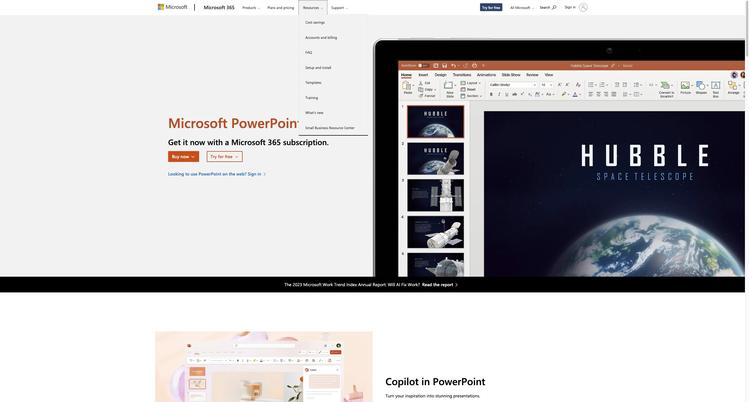 Task type: vqa. For each thing, say whether or not it's contained in the screenshot.
Malware in Microsoft Defender is a new cross-device app that helps people and families stay safer online. Microsoft Defender adds new features and a simplified, user interface. Microsoft Defender also brings valuable device protection to iOS, Android, Windows, and Mac, with malware protection, web protection, real-time security notifications, and security tips.
no



Task type: locate. For each thing, give the bounding box(es) containing it.
the
[[229, 171, 235, 177], [433, 282, 440, 288]]

2 vertical spatial in
[[421, 375, 430, 388]]

and left billing
[[321, 35, 327, 40]]

try
[[482, 5, 487, 10], [211, 154, 217, 160]]

copilot
[[386, 375, 419, 388]]

use
[[191, 171, 197, 177]]

the right read
[[433, 282, 440, 288]]

small
[[305, 125, 314, 130]]

0 horizontal spatial 365
[[226, 4, 235, 11]]

buy
[[172, 154, 179, 160]]

to
[[185, 171, 189, 177]]

1 vertical spatial in
[[258, 171, 261, 177]]

sign
[[565, 5, 572, 9], [248, 171, 256, 177]]

free down a
[[225, 154, 233, 160]]

0 horizontal spatial try for free
[[211, 154, 233, 160]]

1 horizontal spatial free
[[494, 5, 500, 10]]

device screen showing a presentation open in powerpoint image
[[372, 15, 745, 277]]

powerpoint up presentations.
[[433, 375, 485, 388]]

2 horizontal spatial in
[[573, 5, 576, 9]]

what's new link
[[299, 105, 368, 120]]

in up into
[[421, 375, 430, 388]]

try for free
[[482, 5, 500, 10], [211, 154, 233, 160]]

1 horizontal spatial sign
[[565, 5, 572, 9]]

now right the it
[[190, 137, 205, 147]]

read the report link
[[422, 282, 460, 288]]

buy now button
[[168, 151, 199, 162]]

2 vertical spatial and
[[315, 65, 321, 70]]

copilot in powerpoint
[[386, 375, 485, 388]]

1 horizontal spatial now
[[190, 137, 205, 147]]

plans and pricing
[[267, 5, 294, 10]]

and right setup at the left
[[315, 65, 321, 70]]

buy now
[[172, 154, 189, 160]]

microsoft
[[204, 4, 225, 11], [515, 5, 530, 10], [168, 114, 227, 132], [231, 137, 266, 147], [303, 282, 322, 288]]

for inside try for free link
[[488, 5, 493, 10]]

365
[[226, 4, 235, 11], [268, 137, 281, 147]]

and inside "plans and pricing" link
[[277, 5, 282, 10]]

work
[[323, 282, 333, 288]]

setup and install link
[[299, 60, 368, 75]]

0 vertical spatial try
[[482, 5, 487, 10]]

annual
[[358, 282, 372, 288]]

0 vertical spatial free
[[494, 5, 500, 10]]

for left all
[[488, 5, 493, 10]]

in for copilot in powerpoint
[[421, 375, 430, 388]]

sign in
[[565, 5, 576, 9]]

looking to use powerpoint on the web? sign in
[[168, 171, 261, 177]]

1 horizontal spatial try
[[482, 5, 487, 10]]

and for accounts
[[321, 35, 327, 40]]

billing
[[328, 35, 337, 40]]

free
[[494, 5, 500, 10], [225, 154, 233, 160]]

try inside dropdown button
[[211, 154, 217, 160]]

1 horizontal spatial the
[[433, 282, 440, 288]]

and inside setup and install link
[[315, 65, 321, 70]]

try for free for try for free link in the right of the page
[[482, 5, 500, 10]]

microsoft image
[[158, 4, 187, 10]]

and
[[277, 5, 282, 10], [321, 35, 327, 40], [315, 65, 321, 70]]

templates link
[[299, 75, 368, 90]]

and right plans
[[277, 5, 282, 10]]

what's
[[305, 110, 316, 115]]

1 vertical spatial and
[[321, 35, 327, 40]]

0 horizontal spatial try
[[211, 154, 217, 160]]

accounts and billing link
[[299, 30, 368, 45]]

1 vertical spatial sign
[[248, 171, 256, 177]]

1 vertical spatial free
[[225, 154, 233, 160]]

try for free left all
[[482, 5, 500, 10]]

and for setup
[[315, 65, 321, 70]]

small business resource center
[[305, 125, 354, 130]]

inspiration
[[405, 393, 425, 399]]

1 horizontal spatial 365
[[268, 137, 281, 147]]

0 horizontal spatial for
[[218, 154, 224, 160]]

microsoft inside dropdown button
[[515, 5, 530, 10]]

1 horizontal spatial for
[[488, 5, 493, 10]]

0 vertical spatial in
[[573, 5, 576, 9]]

now right buy
[[181, 154, 189, 160]]

in right search search box
[[573, 5, 576, 9]]

powerpoint up get it now with a microsoft 365 subscription.
[[231, 114, 302, 132]]

turn
[[386, 393, 394, 399]]

sign right search search box
[[565, 5, 572, 9]]

powerpoint left on
[[199, 171, 221, 177]]

1 vertical spatial now
[[181, 154, 189, 160]]

powerpoint
[[231, 114, 302, 132], [199, 171, 221, 177], [433, 375, 485, 388]]

2 vertical spatial powerpoint
[[433, 375, 485, 388]]

for inside try for free dropdown button
[[218, 154, 224, 160]]

free inside dropdown button
[[225, 154, 233, 160]]

setup and install
[[305, 65, 331, 70]]

for for try for free dropdown button
[[218, 154, 224, 160]]

try for free down a
[[211, 154, 233, 160]]

what's new
[[305, 110, 323, 115]]

1 vertical spatial powerpoint
[[199, 171, 221, 177]]

1 horizontal spatial try for free
[[482, 5, 500, 10]]

Search search field
[[537, 1, 562, 13]]

sign right web?
[[248, 171, 256, 177]]

1 vertical spatial try for free
[[211, 154, 233, 160]]

1 horizontal spatial powerpoint
[[231, 114, 302, 132]]

in
[[573, 5, 576, 9], [258, 171, 261, 177], [421, 375, 430, 388]]

try for free button
[[207, 151, 243, 162]]

for down with
[[218, 154, 224, 160]]

the right on
[[229, 171, 235, 177]]

cost
[[305, 20, 312, 24]]

turn your inspiration into stunning presentations.
[[386, 393, 480, 399]]

in right web?
[[258, 171, 261, 177]]

2 horizontal spatial powerpoint
[[433, 375, 485, 388]]

for
[[488, 5, 493, 10], [218, 154, 224, 160]]

0 vertical spatial the
[[229, 171, 235, 177]]

try for free inside dropdown button
[[211, 154, 233, 160]]

1 vertical spatial for
[[218, 154, 224, 160]]

0 horizontal spatial free
[[225, 154, 233, 160]]

fix
[[401, 282, 407, 288]]

1 vertical spatial try
[[211, 154, 217, 160]]

0 vertical spatial for
[[488, 5, 493, 10]]

0 vertical spatial try for free
[[482, 5, 500, 10]]

try for free link
[[480, 3, 503, 11]]

1 horizontal spatial in
[[421, 375, 430, 388]]

subscription.
[[283, 137, 329, 147]]

work?
[[408, 282, 420, 288]]

now
[[190, 137, 205, 147], [181, 154, 189, 160]]

training
[[305, 95, 318, 100]]

and inside accounts and billing link
[[321, 35, 327, 40]]

faq link
[[299, 45, 368, 60]]

0 vertical spatial and
[[277, 5, 282, 10]]

index
[[346, 282, 357, 288]]

free left all
[[494, 5, 500, 10]]

search
[[540, 5, 550, 10]]

1 vertical spatial 365
[[268, 137, 281, 147]]

the
[[284, 282, 292, 288]]

savings
[[313, 20, 325, 24]]

report
[[441, 282, 453, 288]]

0 horizontal spatial now
[[181, 154, 189, 160]]

microsoft 365 link
[[201, 0, 237, 15]]

0 vertical spatial now
[[190, 137, 205, 147]]

support
[[331, 5, 344, 10]]

templates
[[305, 80, 321, 85]]

0 vertical spatial powerpoint
[[231, 114, 302, 132]]



Task type: describe. For each thing, give the bounding box(es) containing it.
microsoft 365
[[204, 4, 235, 11]]

into
[[427, 393, 434, 399]]

pricing
[[283, 5, 294, 10]]

web?
[[236, 171, 247, 177]]

with
[[207, 137, 223, 147]]

0 horizontal spatial in
[[258, 171, 261, 177]]

setup
[[305, 65, 314, 70]]

products button
[[238, 0, 265, 15]]

on
[[222, 171, 228, 177]]

trend
[[334, 282, 345, 288]]

support button
[[327, 0, 352, 15]]

plans
[[267, 5, 276, 10]]

business
[[315, 125, 328, 130]]

install
[[322, 65, 331, 70]]

looking to use powerpoint on the web? sign in link
[[168, 171, 269, 178]]

new
[[317, 110, 323, 115]]

all
[[510, 5, 514, 10]]

0 vertical spatial 365
[[226, 4, 235, 11]]

ai
[[396, 282, 400, 288]]

will
[[388, 282, 395, 288]]

in for sign in
[[573, 5, 576, 9]]

resources button
[[299, 0, 327, 15]]

all microsoft button
[[506, 0, 537, 15]]

plans and pricing link
[[265, 0, 297, 13]]

faq
[[305, 50, 312, 55]]

get it now with a microsoft 365 subscription.
[[168, 137, 329, 147]]

try for free for try for free dropdown button
[[211, 154, 233, 160]]

now inside dropdown button
[[181, 154, 189, 160]]

try for try for free dropdown button
[[211, 154, 217, 160]]

and for plans
[[277, 5, 282, 10]]

cost savings link
[[299, 15, 368, 30]]

free for try for free link in the right of the page
[[494, 5, 500, 10]]

report:
[[373, 282, 387, 288]]

get
[[168, 137, 181, 147]]

free for try for free dropdown button
[[225, 154, 233, 160]]

resource
[[329, 125, 343, 130]]

microsoft powerpoint
[[168, 114, 302, 132]]

read
[[422, 282, 432, 288]]

2023
[[293, 282, 302, 288]]

0 horizontal spatial powerpoint
[[199, 171, 221, 177]]

the 2023 microsoft work trend index annual report: will ai fix work? read the report
[[284, 282, 453, 288]]

sign in link
[[562, 1, 590, 14]]

accounts
[[305, 35, 320, 40]]

1 vertical spatial the
[[433, 282, 440, 288]]

0 horizontal spatial the
[[229, 171, 235, 177]]

cost savings
[[305, 20, 325, 24]]

accounts and billing
[[305, 35, 337, 40]]

search button
[[537, 1, 559, 13]]

presentations.
[[453, 393, 480, 399]]

0 horizontal spatial sign
[[248, 171, 256, 177]]

small business resource center link
[[299, 120, 368, 135]]

training link
[[299, 90, 368, 105]]

a
[[225, 137, 229, 147]]

try for try for free link in the right of the page
[[482, 5, 487, 10]]

looking
[[168, 171, 184, 177]]

center
[[344, 125, 354, 130]]

your
[[395, 393, 404, 399]]

for for try for free link in the right of the page
[[488, 5, 493, 10]]

stunning
[[435, 393, 452, 399]]

0 vertical spatial sign
[[565, 5, 572, 9]]

products
[[242, 5, 256, 10]]

all microsoft
[[510, 5, 530, 10]]

resources
[[303, 5, 319, 10]]

it
[[183, 137, 188, 147]]



